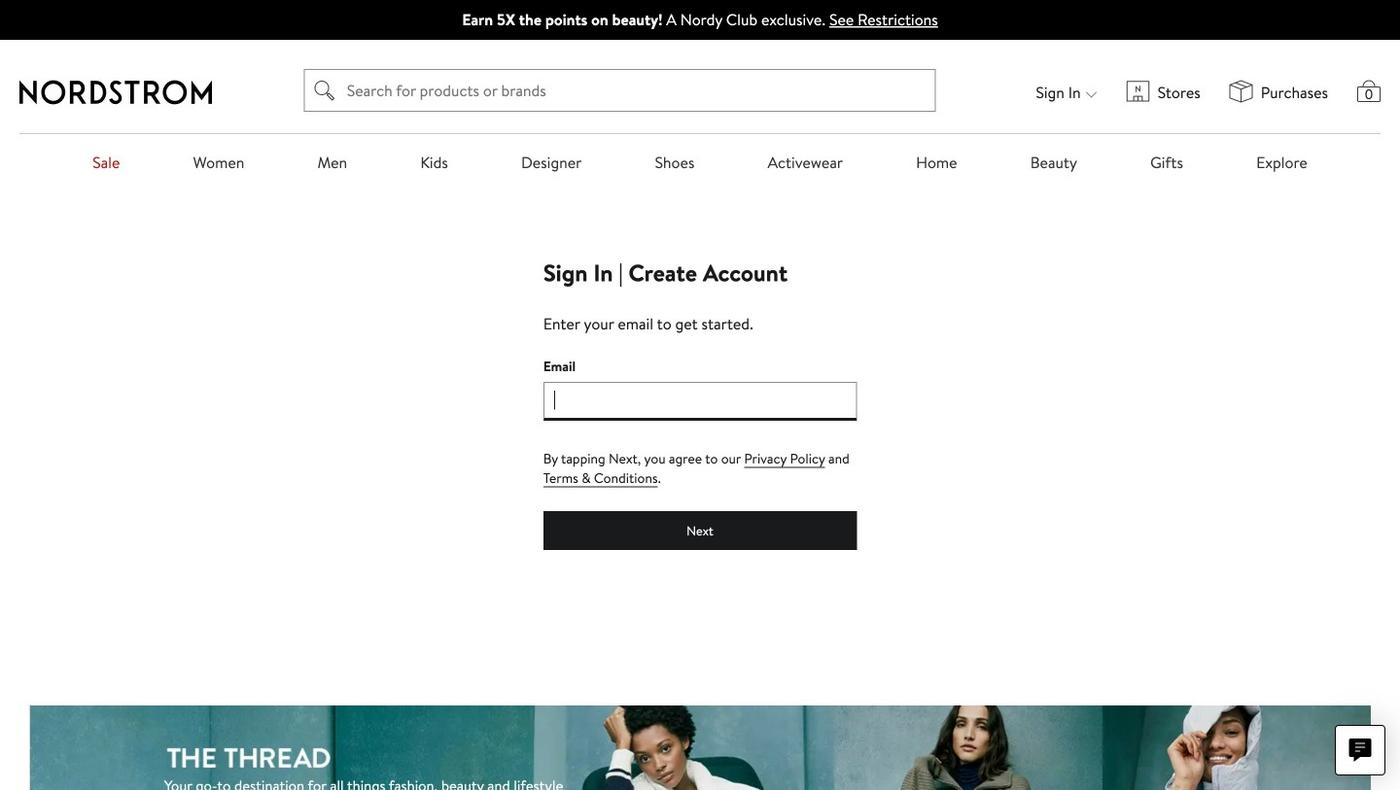 Task type: vqa. For each thing, say whether or not it's contained in the screenshot.
password field
no



Task type: locate. For each thing, give the bounding box(es) containing it.
nordstrom logo element
[[19, 80, 212, 105]]

None text field
[[543, 382, 857, 421]]

Search for products or brands search field
[[340, 70, 935, 111]]



Task type: describe. For each thing, give the bounding box(es) containing it.
large search image
[[315, 79, 335, 102]]

live chat image
[[1349, 739, 1372, 762]]

Search search field
[[304, 69, 936, 112]]



